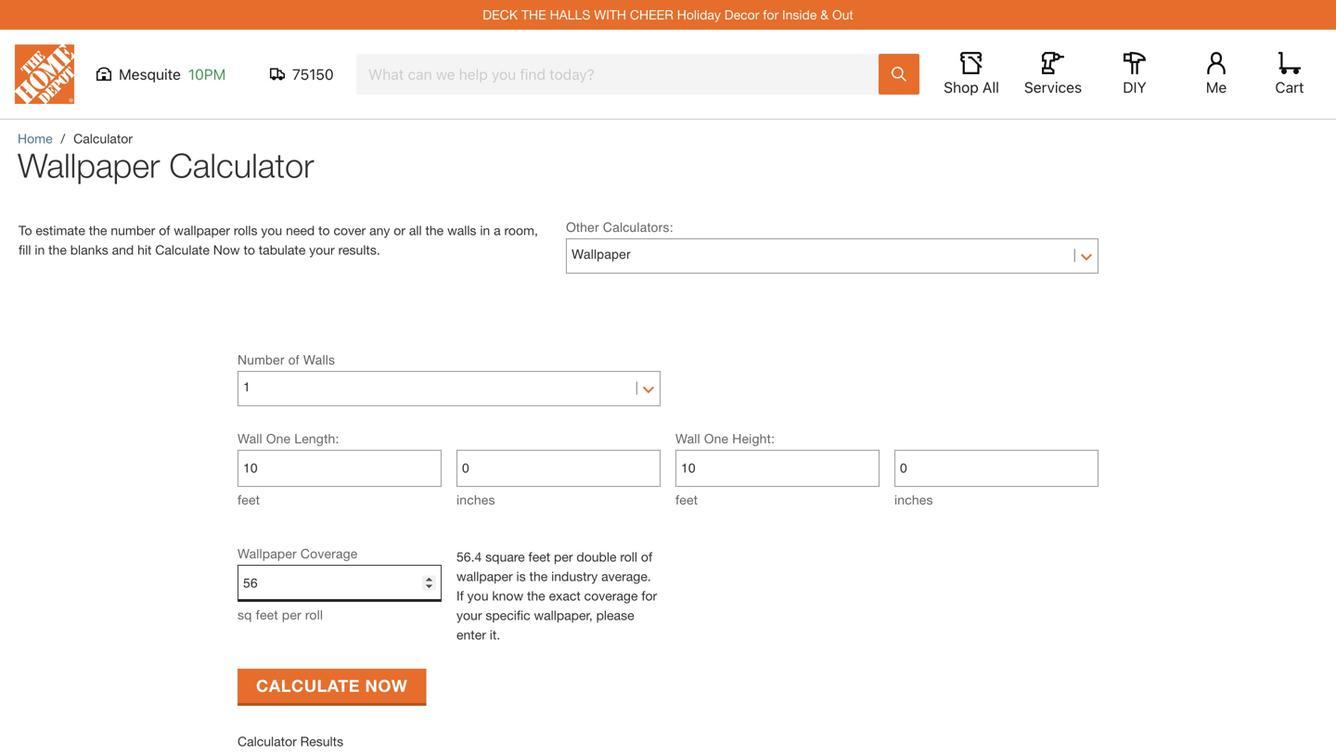 Task type: describe. For each thing, give the bounding box(es) containing it.
calculators:
[[603, 220, 673, 235]]

sq feet per roll
[[238, 607, 323, 623]]

double
[[577, 549, 617, 565]]

walls
[[447, 223, 476, 238]]

the right is
[[529, 569, 548, 584]]

the down estimate at the left of page
[[48, 242, 67, 258]]

calculate now button
[[238, 669, 426, 703]]

wallpaper inside "home / calculator wallpaper calculator"
[[18, 145, 160, 185]]

calculator left results
[[238, 734, 297, 749]]

calculate
[[256, 676, 360, 696]]

the up blanks
[[89, 223, 107, 238]]

you inside to estimate the number of wallpaper rolls   you need to cover any or all the walls in a room, fill in the blanks and hit calculate now to tabulate your results.
[[261, 223, 282, 238]]

inside
[[782, 7, 817, 22]]

calculate now
[[256, 676, 408, 696]]

decor
[[725, 7, 759, 22]]

your inside the per double roll of wallpaper is the industry average. if you know the exact coverage for your specific wallpaper, please enter it.
[[457, 608, 482, 623]]

of inside the per double roll of wallpaper is the industry average. if you know the exact coverage for your specific wallpaper, please enter it.
[[641, 549, 652, 565]]

&
[[821, 7, 829, 22]]

0 horizontal spatial in
[[35, 242, 45, 258]]

me
[[1206, 78, 1227, 96]]

the
[[521, 7, 546, 22]]

is
[[516, 569, 526, 584]]

number
[[238, 353, 285, 367]]

exact
[[549, 588, 581, 604]]

room,
[[504, 223, 538, 238]]

industry
[[551, 569, 598, 584]]

hit
[[137, 242, 152, 258]]

shop
[[944, 78, 979, 96]]

feet down wall one height:
[[676, 492, 698, 508]]

deck the halls with cheer holiday decor for inside & out link
[[483, 7, 854, 22]]

deck the halls with cheer holiday decor for inside & out
[[483, 7, 854, 22]]

and
[[112, 242, 134, 258]]

wallpaper inside to estimate the number of wallpaper rolls   you need to cover any or all the walls in a room, fill in the blanks and hit calculate now to tabulate your results.
[[174, 223, 230, 238]]

feet right square
[[529, 549, 550, 565]]

to estimate the number of wallpaper rolls   you need to cover any or all the walls in a room, fill in the blanks and hit calculate now to tabulate your results.
[[19, 223, 538, 258]]

height:
[[732, 431, 775, 446]]

56.4
[[457, 549, 482, 565]]

wallpaper for wallpaper coverage
[[238, 546, 297, 561]]

out
[[832, 7, 854, 22]]

wall one length:
[[238, 431, 339, 446]]

coverage
[[301, 546, 358, 561]]

if
[[457, 588, 464, 604]]

cart
[[1275, 78, 1304, 96]]

services button
[[1024, 52, 1083, 97]]

What can we help you find today? search field
[[368, 55, 878, 94]]

other
[[566, 220, 599, 235]]

1 inches from the left
[[457, 492, 495, 508]]

sq
[[238, 607, 252, 623]]

me button
[[1187, 52, 1246, 97]]

1 vertical spatial to
[[244, 242, 255, 258]]

a
[[494, 223, 501, 238]]

it.
[[490, 627, 500, 643]]

to
[[19, 223, 32, 238]]

wallpaper inside the per double roll of wallpaper is the industry average. if you know the exact coverage for your specific wallpaper, please enter it.
[[457, 569, 513, 584]]

56.4 square feet
[[457, 549, 550, 565]]

wall one height:
[[676, 431, 775, 446]]

please
[[596, 608, 634, 623]]

shop all button
[[942, 52, 1001, 97]]

now
[[365, 676, 408, 696]]

1
[[243, 380, 250, 395]]

home / calculator wallpaper calculator
[[18, 131, 314, 185]]

now
[[213, 242, 240, 258]]

mesquite
[[119, 65, 181, 83]]

diy
[[1123, 78, 1147, 96]]

wallpaper button
[[572, 241, 1093, 268]]

number
[[111, 223, 155, 238]]

of inside to estimate the number of wallpaper rolls   you need to cover any or all the walls in a room, fill in the blanks and hit calculate now to tabulate your results.
[[159, 223, 170, 238]]

services
[[1024, 78, 1082, 96]]

diy button
[[1105, 52, 1165, 97]]

1 horizontal spatial of
[[288, 353, 299, 367]]

your inside to estimate the number of wallpaper rolls   you need to cover any or all the walls in a room, fill in the blanks and hit calculate now to tabulate your results.
[[309, 242, 335, 258]]

for inside the per double roll of wallpaper is the industry average. if you know the exact coverage for your specific wallpaper, please enter it.
[[642, 588, 657, 604]]

0 vertical spatial for
[[763, 7, 779, 22]]

all
[[983, 78, 999, 96]]

tabulate
[[259, 242, 306, 258]]

75150 button
[[270, 65, 334, 84]]



Task type: vqa. For each thing, say whether or not it's contained in the screenshot.
1 'POPUP BUTTON'
yes



Task type: locate. For each thing, give the bounding box(es) containing it.
per double roll of wallpaper is the industry average. if you know the exact coverage for your specific wallpaper, please enter it.
[[457, 549, 657, 643]]

wallpaper,
[[534, 608, 593, 623]]

calculator results
[[238, 734, 343, 749]]

1 horizontal spatial wall
[[676, 431, 700, 446]]

coverage
[[584, 588, 638, 604]]

your down need
[[309, 242, 335, 258]]

for down average. at the bottom of the page
[[642, 588, 657, 604]]

0 horizontal spatial per
[[282, 607, 301, 623]]

to right need
[[318, 223, 330, 238]]

per right sq
[[282, 607, 301, 623]]

wallpaper
[[174, 223, 230, 238], [457, 569, 513, 584]]

other calculators:
[[566, 220, 673, 235]]

one for length:
[[266, 431, 291, 446]]

1 vertical spatial roll
[[305, 607, 323, 623]]

length:
[[294, 431, 339, 446]]

of
[[159, 223, 170, 238], [288, 353, 299, 367], [641, 549, 652, 565]]

0 vertical spatial wallpaper
[[18, 145, 160, 185]]

0 horizontal spatial inches
[[457, 492, 495, 508]]

0 vertical spatial you
[[261, 223, 282, 238]]

blanks
[[70, 242, 108, 258]]

0 vertical spatial per
[[554, 549, 573, 565]]

0 horizontal spatial of
[[159, 223, 170, 238]]

2 vertical spatial wallpaper
[[238, 546, 297, 561]]

per inside the per double roll of wallpaper is the industry average. if you know the exact coverage for your specific wallpaper, please enter it.
[[554, 549, 573, 565]]

0 vertical spatial wallpaper
[[174, 223, 230, 238]]

calculator right '/'
[[73, 131, 133, 146]]

deck
[[483, 7, 518, 22]]

1 horizontal spatial in
[[480, 223, 490, 238]]

of up "calculate"
[[159, 223, 170, 238]]

1 vertical spatial wallpaper
[[572, 247, 631, 262]]

0 horizontal spatial your
[[309, 242, 335, 258]]

feet right sq
[[256, 607, 278, 623]]

with
[[594, 7, 626, 22]]

holiday
[[677, 7, 721, 22]]

1 button
[[243, 373, 655, 401]]

wallpaper down other calculators: at the top of the page
[[572, 247, 631, 262]]

roll
[[620, 549, 638, 565], [305, 607, 323, 623]]

you right 'if'
[[467, 588, 489, 604]]

the
[[89, 223, 107, 238], [425, 223, 444, 238], [48, 242, 67, 258], [529, 569, 548, 584], [527, 588, 545, 604]]

1 horizontal spatial one
[[704, 431, 729, 446]]

number of walls
[[238, 353, 335, 367]]

0 horizontal spatial to
[[244, 242, 255, 258]]

wallpaper for wallpaper popup button
[[572, 247, 631, 262]]

to down rolls
[[244, 242, 255, 258]]

wallpaper inside wallpaper popup button
[[572, 247, 631, 262]]

1 wall from the left
[[238, 431, 262, 446]]

your
[[309, 242, 335, 258], [457, 608, 482, 623]]

1 horizontal spatial wallpaper
[[457, 569, 513, 584]]

any
[[369, 223, 390, 238]]

0 horizontal spatial wallpaper
[[174, 223, 230, 238]]

2 horizontal spatial wallpaper
[[572, 247, 631, 262]]

cart link
[[1269, 52, 1310, 97]]

to
[[318, 223, 330, 238], [244, 242, 255, 258]]

1 vertical spatial per
[[282, 607, 301, 623]]

2 one from the left
[[704, 431, 729, 446]]

2 vertical spatial of
[[641, 549, 652, 565]]

wallpaper left the coverage on the bottom of the page
[[238, 546, 297, 561]]

the home depot logo image
[[15, 45, 74, 104]]

1 vertical spatial you
[[467, 588, 489, 604]]

shop all
[[944, 78, 999, 96]]

the right know
[[527, 588, 545, 604]]

wallpaper down 56.4
[[457, 569, 513, 584]]

results.
[[338, 242, 380, 258]]

1 horizontal spatial to
[[318, 223, 330, 238]]

home link
[[18, 131, 53, 146]]

calculate
[[155, 242, 210, 258]]

of left walls
[[288, 353, 299, 367]]

wallpaper up estimate at the left of page
[[18, 145, 160, 185]]

rolls
[[234, 223, 258, 238]]

calculator
[[73, 131, 133, 146], [169, 145, 314, 185], [238, 734, 297, 749]]

cheer
[[630, 7, 674, 22]]

for
[[763, 7, 779, 22], [642, 588, 657, 604]]

one left length: on the left bottom of the page
[[266, 431, 291, 446]]

wall down 1
[[238, 431, 262, 446]]

in
[[480, 223, 490, 238], [35, 242, 45, 258]]

or
[[394, 223, 405, 238]]

0 horizontal spatial wall
[[238, 431, 262, 446]]

your up enter
[[457, 608, 482, 623]]

10pm
[[188, 65, 226, 83]]

the right all
[[425, 223, 444, 238]]

one
[[266, 431, 291, 446], [704, 431, 729, 446]]

average.
[[601, 569, 651, 584]]

one left height: in the bottom of the page
[[704, 431, 729, 446]]

halls
[[550, 7, 591, 22]]

wallpaper up "calculate"
[[174, 223, 230, 238]]

you inside the per double roll of wallpaper is the industry average. if you know the exact coverage for your specific wallpaper, please enter it.
[[467, 588, 489, 604]]

roll up average. at the bottom of the page
[[620, 549, 638, 565]]

0 horizontal spatial roll
[[305, 607, 323, 623]]

1 horizontal spatial roll
[[620, 549, 638, 565]]

specific
[[486, 608, 530, 623]]

need
[[286, 223, 315, 238]]

you up tabulate on the left of the page
[[261, 223, 282, 238]]

1 vertical spatial for
[[642, 588, 657, 604]]

0 vertical spatial roll
[[620, 549, 638, 565]]

home
[[18, 131, 53, 146]]

0 vertical spatial of
[[159, 223, 170, 238]]

wall for wall one height:
[[676, 431, 700, 446]]

/
[[61, 131, 65, 146]]

wall
[[238, 431, 262, 446], [676, 431, 700, 446]]

calculator up rolls
[[169, 145, 314, 185]]

wallpaper
[[18, 145, 160, 185], [572, 247, 631, 262], [238, 546, 297, 561]]

0 horizontal spatial for
[[642, 588, 657, 604]]

1 horizontal spatial inches
[[895, 492, 933, 508]]

2 inches from the left
[[895, 492, 933, 508]]

wall for wall one length:
[[238, 431, 262, 446]]

1 vertical spatial in
[[35, 242, 45, 258]]

all
[[409, 223, 422, 238]]

1 one from the left
[[266, 431, 291, 446]]

fill
[[19, 242, 31, 258]]

wallpaper coverage
[[238, 546, 358, 561]]

estimate
[[36, 223, 85, 238]]

1 horizontal spatial wallpaper
[[238, 546, 297, 561]]

1 horizontal spatial your
[[457, 608, 482, 623]]

cover
[[334, 223, 366, 238]]

2 wall from the left
[[676, 431, 700, 446]]

feet
[[238, 492, 260, 508], [676, 492, 698, 508], [529, 549, 550, 565], [256, 607, 278, 623]]

mesquite 10pm
[[119, 65, 226, 83]]

1 vertical spatial wallpaper
[[457, 569, 513, 584]]

75150
[[292, 65, 334, 83]]

square
[[485, 549, 525, 565]]

0 horizontal spatial you
[[261, 223, 282, 238]]

0 vertical spatial in
[[480, 223, 490, 238]]

inches
[[457, 492, 495, 508], [895, 492, 933, 508]]

for left inside
[[763, 7, 779, 22]]

1 horizontal spatial you
[[467, 588, 489, 604]]

0 vertical spatial your
[[309, 242, 335, 258]]

1 horizontal spatial per
[[554, 549, 573, 565]]

of up average. at the bottom of the page
[[641, 549, 652, 565]]

1 horizontal spatial for
[[763, 7, 779, 22]]

wall left height: in the bottom of the page
[[676, 431, 700, 446]]

in right fill on the top left of the page
[[35, 242, 45, 258]]

results
[[300, 734, 343, 749]]

per up industry
[[554, 549, 573, 565]]

you
[[261, 223, 282, 238], [467, 588, 489, 604]]

1 vertical spatial your
[[457, 608, 482, 623]]

enter
[[457, 627, 486, 643]]

roll inside the per double roll of wallpaper is the industry average. if you know the exact coverage for your specific wallpaper, please enter it.
[[620, 549, 638, 565]]

None number field
[[243, 451, 436, 486], [462, 451, 655, 486], [681, 451, 874, 486], [900, 451, 1093, 486], [243, 566, 436, 601], [243, 451, 436, 486], [462, 451, 655, 486], [681, 451, 874, 486], [900, 451, 1093, 486], [243, 566, 436, 601]]

know
[[492, 588, 523, 604]]

1 vertical spatial of
[[288, 353, 299, 367]]

2 horizontal spatial of
[[641, 549, 652, 565]]

in left a
[[480, 223, 490, 238]]

walls
[[303, 353, 335, 367]]

0 vertical spatial to
[[318, 223, 330, 238]]

0 horizontal spatial one
[[266, 431, 291, 446]]

feet up wallpaper coverage
[[238, 492, 260, 508]]

0 horizontal spatial wallpaper
[[18, 145, 160, 185]]

roll down the coverage on the bottom of the page
[[305, 607, 323, 623]]

one for height:
[[704, 431, 729, 446]]



